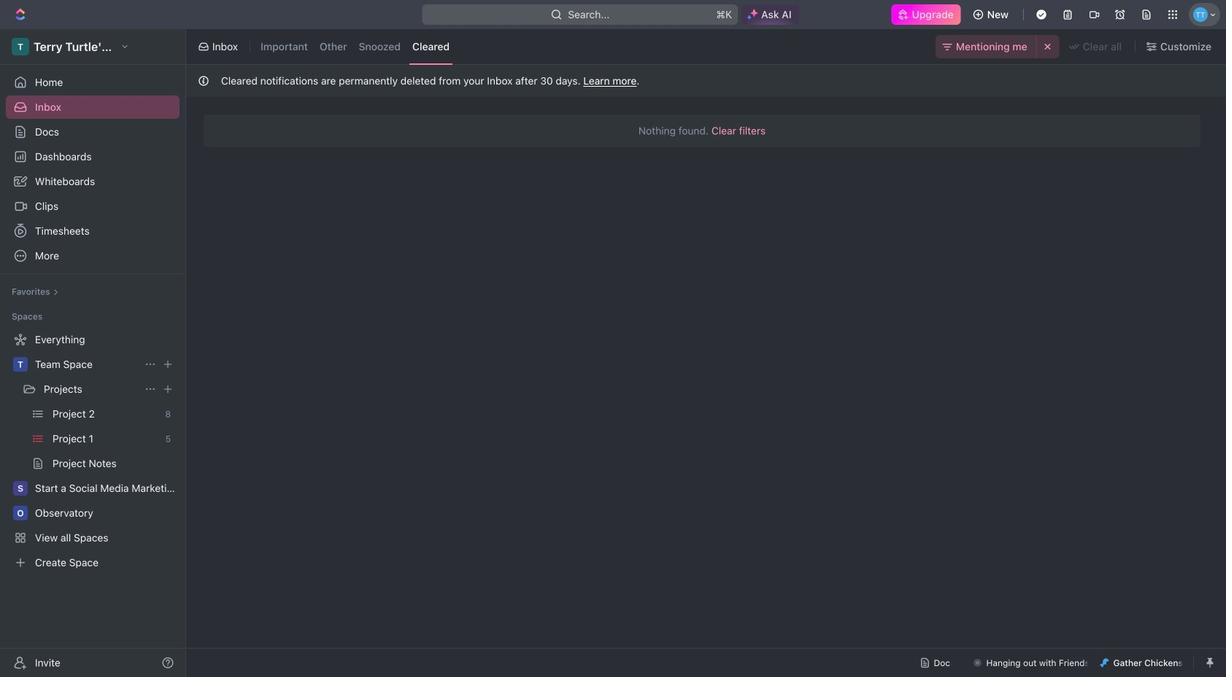 Task type: describe. For each thing, give the bounding box(es) containing it.
terry turtle's workspace, , element
[[12, 38, 29, 55]]

team space, , element
[[13, 358, 28, 372]]

sidebar navigation
[[0, 29, 189, 678]]

tree inside 'sidebar' navigation
[[6, 328, 180, 575]]

drumstick bite image
[[1100, 659, 1109, 668]]



Task type: vqa. For each thing, say whether or not it's contained in the screenshot.
the right SPACE, , Element
no



Task type: locate. For each thing, give the bounding box(es) containing it.
tree
[[6, 328, 180, 575]]

tab list
[[255, 26, 455, 67]]

start a social media marketing agency, , element
[[13, 482, 28, 496]]

observatory, , element
[[13, 506, 28, 521]]



